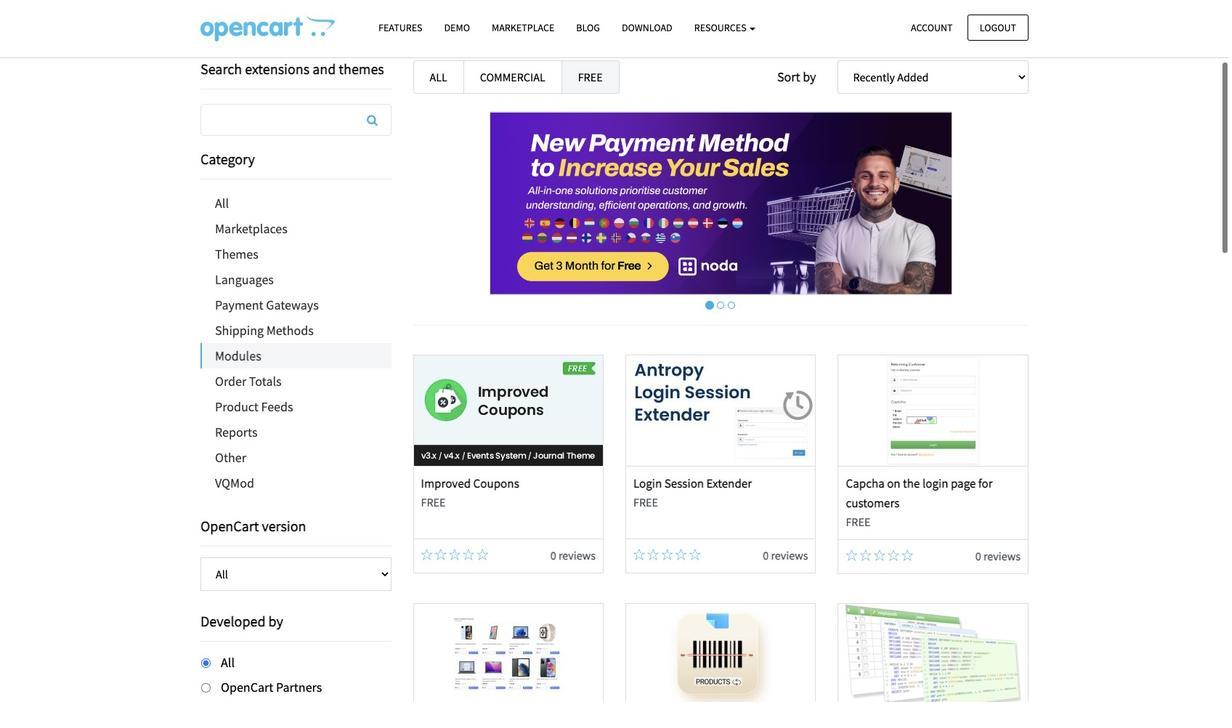 Task type: vqa. For each thing, say whether or not it's contained in the screenshot.
on
yes



Task type: describe. For each thing, give the bounding box(es) containing it.
most viewed product module opencart free image
[[414, 604, 603, 702]]

logout
[[980, 21, 1017, 34]]

shipping methods
[[215, 322, 314, 339]]

0 reviews for login session extender
[[763, 548, 809, 563]]

other link
[[201, 445, 391, 470]]

mywebsql image
[[839, 604, 1028, 702]]

extensions
[[245, 60, 310, 78]]

shipping
[[215, 322, 264, 339]]

all for commercial
[[430, 70, 448, 84]]

features
[[379, 21, 423, 34]]

vqmod
[[215, 475, 254, 491]]

marketplaces link
[[201, 216, 391, 241]]

improved coupons free
[[421, 475, 519, 510]]

reviews for improved coupons
[[559, 548, 596, 563]]

improved coupons image
[[414, 355, 603, 466]]

5 star light o image from the left
[[874, 549, 886, 561]]

9 star light o image from the left
[[888, 549, 900, 561]]

0 reviews for improved coupons
[[551, 548, 596, 563]]

capcha on the login page for customers image
[[839, 355, 1028, 466]]

modules link
[[202, 343, 391, 368]]

languages
[[215, 271, 274, 288]]

capcha on the login page for customers link
[[846, 475, 993, 511]]

free inside capcha on the login page for customers free
[[846, 515, 871, 529]]

download link
[[611, 15, 684, 41]]

opencart for opencart version
[[201, 517, 259, 535]]

all link for commercial
[[413, 60, 464, 94]]

opencart partners
[[221, 679, 322, 695]]

the
[[903, 475, 920, 491]]

features link
[[368, 15, 434, 41]]

category
[[201, 150, 255, 168]]

free
[[578, 70, 603, 84]]

logout link
[[968, 14, 1029, 41]]

payment gateways link
[[201, 292, 391, 318]]

2 vertical spatial all
[[221, 654, 235, 671]]

methods
[[267, 322, 314, 339]]

on
[[888, 475, 901, 491]]

payment gateways
[[215, 297, 319, 313]]

4 star light o image from the left
[[463, 549, 475, 560]]

for
[[979, 475, 993, 491]]

customers
[[846, 495, 900, 511]]

free link
[[562, 60, 620, 94]]

other
[[215, 449, 246, 466]]

1 star light o image from the left
[[421, 549, 433, 560]]

5 star light o image from the left
[[648, 549, 659, 560]]

0 for improved coupons
[[551, 548, 557, 563]]

commercial
[[480, 70, 546, 84]]

0 for capcha on the login page for customers
[[976, 549, 982, 563]]

marketplace link
[[481, 15, 566, 41]]

free inside login session extender free
[[634, 495, 658, 510]]

improved
[[421, 475, 471, 491]]

reports
[[215, 424, 258, 440]]

7 star light o image from the left
[[676, 549, 687, 560]]

account link
[[899, 14, 966, 41]]

sort
[[778, 68, 801, 85]]

product feeds link
[[201, 394, 391, 419]]

by for sort by
[[803, 68, 817, 85]]

themes link
[[201, 241, 391, 267]]

improved coupons link
[[421, 475, 519, 491]]

reports link
[[201, 419, 391, 445]]

product feeds
[[215, 398, 293, 415]]

0 reviews for capcha on the login page for customers
[[976, 549, 1021, 563]]

login session extender link
[[634, 475, 752, 491]]

download
[[622, 21, 673, 34]]

search extensions and themes
[[201, 60, 384, 78]]

languages link
[[201, 267, 391, 292]]

product
[[215, 398, 259, 415]]

totals
[[249, 373, 282, 390]]

capcha on the login page for customers free
[[846, 475, 993, 529]]

commercial link
[[464, 60, 562, 94]]

4 star light o image from the left
[[860, 549, 872, 561]]

opencart for opencart partners
[[221, 679, 274, 695]]

reviews for login session extender
[[771, 548, 809, 563]]

demo link
[[434, 15, 481, 41]]



Task type: locate. For each thing, give the bounding box(es) containing it.
extender
[[707, 475, 752, 491]]

order totals
[[215, 373, 282, 390]]

0 vertical spatial opencart
[[201, 517, 259, 535]]

0 for login session extender
[[763, 548, 769, 563]]

3 star light o image from the left
[[846, 549, 858, 561]]

1 horizontal spatial reviews
[[771, 548, 809, 563]]

blog link
[[566, 15, 611, 41]]

all link down demo link
[[413, 60, 464, 94]]

3 star light o image from the left
[[449, 549, 461, 560]]

8 star light o image from the left
[[690, 549, 701, 560]]

0
[[551, 548, 557, 563], [763, 548, 769, 563], [976, 549, 982, 563]]

1 vertical spatial all
[[215, 195, 229, 211]]

1 vertical spatial by
[[269, 612, 283, 630]]

free inside improved coupons free
[[421, 495, 446, 510]]

login session extender image
[[627, 355, 816, 466]]

1 horizontal spatial free
[[634, 495, 658, 510]]

reviews for capcha on the login page for customers
[[984, 549, 1021, 563]]

all link
[[413, 60, 464, 94], [201, 190, 391, 216]]

2 horizontal spatial reviews
[[984, 549, 1021, 563]]

1 star light o image from the left
[[477, 549, 489, 560]]

1 horizontal spatial all link
[[413, 60, 464, 94]]

partners
[[276, 679, 322, 695]]

order totals link
[[201, 368, 391, 394]]

page
[[951, 475, 976, 491]]

login
[[634, 475, 662, 491]]

demo
[[444, 21, 470, 34]]

modules
[[215, 347, 261, 364]]

0 horizontal spatial reviews
[[559, 548, 596, 563]]

None radio
[[201, 683, 211, 692]]

0 horizontal spatial all link
[[201, 190, 391, 216]]

1 horizontal spatial 0 reviews
[[763, 548, 809, 563]]

blog
[[577, 21, 600, 34]]

free
[[421, 495, 446, 510], [634, 495, 658, 510], [846, 515, 871, 529]]

2 star light o image from the left
[[634, 549, 645, 560]]

feeds
[[261, 398, 293, 415]]

by for developed by
[[269, 612, 283, 630]]

opencart left partners
[[221, 679, 274, 695]]

free down customers
[[846, 515, 871, 529]]

0 vertical spatial by
[[803, 68, 817, 85]]

marketplace
[[492, 21, 555, 34]]

flamix: bitrix24 and opencart/ocstore products a.. image
[[627, 604, 816, 702]]

capcha
[[846, 475, 885, 491]]

all for marketplaces
[[215, 195, 229, 211]]

developed by
[[201, 612, 283, 630]]

opencart down vqmod
[[201, 517, 259, 535]]

vqmod link
[[201, 470, 391, 496]]

free down login
[[634, 495, 658, 510]]

star light o image
[[421, 549, 433, 560], [435, 549, 447, 560], [449, 549, 461, 560], [463, 549, 475, 560], [648, 549, 659, 560], [662, 549, 673, 560], [676, 549, 687, 560], [690, 549, 701, 560], [888, 549, 900, 561]]

by
[[803, 68, 817, 85], [269, 612, 283, 630]]

reviews
[[559, 548, 596, 563], [771, 548, 809, 563], [984, 549, 1021, 563]]

3 0 reviews from the left
[[976, 549, 1021, 563]]

3 0 from the left
[[976, 549, 982, 563]]

1 reviews from the left
[[559, 548, 596, 563]]

all down developed
[[221, 654, 235, 671]]

login session extender free
[[634, 475, 752, 510]]

node image
[[490, 111, 953, 295]]

1 vertical spatial opencart
[[221, 679, 274, 695]]

shipping methods link
[[201, 318, 391, 343]]

search
[[201, 60, 242, 78]]

0 horizontal spatial by
[[269, 612, 283, 630]]

all down demo link
[[430, 70, 448, 84]]

opencart
[[201, 517, 259, 535], [221, 679, 274, 695]]

2 0 from the left
[[763, 548, 769, 563]]

6 star light o image from the left
[[662, 549, 673, 560]]

0 horizontal spatial 0 reviews
[[551, 548, 596, 563]]

payment
[[215, 297, 264, 313]]

star light o image
[[477, 549, 489, 560], [634, 549, 645, 560], [846, 549, 858, 561], [860, 549, 872, 561], [874, 549, 886, 561], [902, 549, 914, 561]]

gateways
[[266, 297, 319, 313]]

all up marketplaces
[[215, 195, 229, 211]]

opencart version
[[201, 517, 306, 535]]

search image
[[367, 114, 378, 126]]

by right sort on the right of page
[[803, 68, 817, 85]]

free down improved
[[421, 495, 446, 510]]

3 reviews from the left
[[984, 549, 1021, 563]]

themes
[[339, 60, 384, 78]]

account
[[911, 21, 953, 34]]

themes
[[215, 246, 259, 262]]

6 star light o image from the left
[[902, 549, 914, 561]]

0 horizontal spatial 0
[[551, 548, 557, 563]]

2 horizontal spatial 0 reviews
[[976, 549, 1021, 563]]

1 vertical spatial all link
[[201, 190, 391, 216]]

None text field
[[201, 105, 391, 135]]

2 horizontal spatial 0
[[976, 549, 982, 563]]

2 star light o image from the left
[[435, 549, 447, 560]]

sort by
[[778, 68, 817, 85]]

developed
[[201, 612, 266, 630]]

other extensions image
[[201, 15, 335, 41]]

1 0 from the left
[[551, 548, 557, 563]]

2 0 reviews from the left
[[763, 548, 809, 563]]

1 horizontal spatial by
[[803, 68, 817, 85]]

0 reviews
[[551, 548, 596, 563], [763, 548, 809, 563], [976, 549, 1021, 563]]

0 vertical spatial all link
[[413, 60, 464, 94]]

by right developed
[[269, 612, 283, 630]]

0 vertical spatial all
[[430, 70, 448, 84]]

all link for marketplaces
[[201, 190, 391, 216]]

all
[[430, 70, 448, 84], [215, 195, 229, 211], [221, 654, 235, 671]]

resources link
[[684, 15, 767, 41]]

0 horizontal spatial free
[[421, 495, 446, 510]]

1 horizontal spatial 0
[[763, 548, 769, 563]]

marketplaces
[[215, 220, 288, 237]]

all link up themes link
[[201, 190, 391, 216]]

version
[[262, 517, 306, 535]]

login
[[923, 475, 949, 491]]

2 horizontal spatial free
[[846, 515, 871, 529]]

coupons
[[473, 475, 519, 491]]

None radio
[[201, 658, 211, 668]]

session
[[665, 475, 704, 491]]

and
[[313, 60, 336, 78]]

resources
[[695, 21, 749, 34]]

2 reviews from the left
[[771, 548, 809, 563]]

1 0 reviews from the left
[[551, 548, 596, 563]]

order
[[215, 373, 247, 390]]



